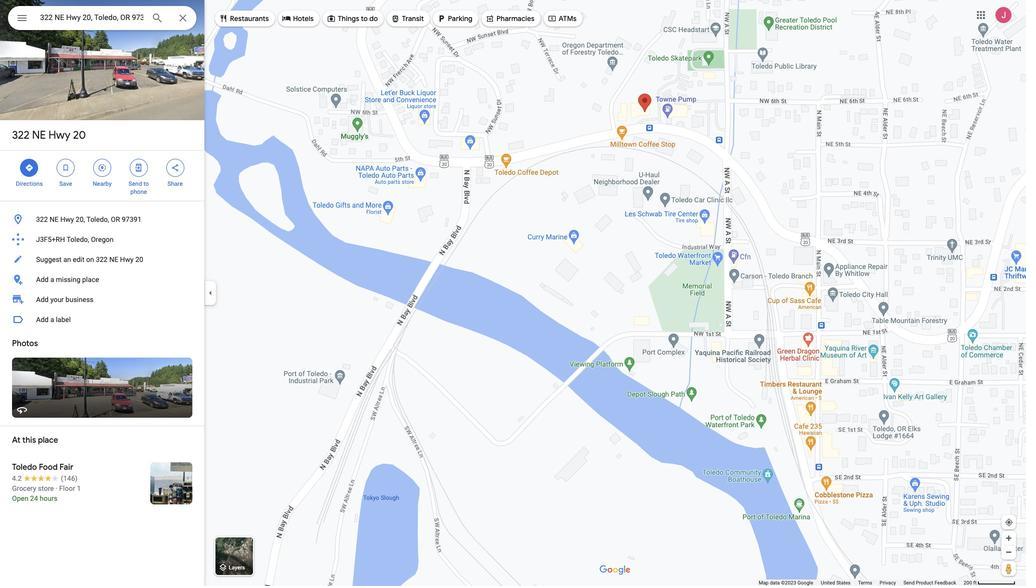 Task type: locate. For each thing, give the bounding box(es) containing it.
send
[[129, 180, 142, 187], [904, 580, 915, 586]]

hwy
[[49, 128, 70, 142], [60, 215, 74, 223], [120, 256, 134, 264]]

to up the phone
[[144, 180, 149, 187]]

toledo food fair
[[12, 463, 73, 473]]

None field
[[40, 12, 143, 24]]

to
[[361, 14, 368, 23], [144, 180, 149, 187]]

2 a from the top
[[50, 316, 54, 324]]

add left your
[[36, 296, 49, 304]]

footer inside google maps element
[[759, 580, 964, 586]]

grocery store · floor 1 open 24 hours
[[12, 485, 81, 503]]

add
[[36, 276, 49, 284], [36, 296, 49, 304], [36, 316, 49, 324]]

0 vertical spatial 322
[[12, 128, 30, 142]]

add for add your business
[[36, 296, 49, 304]]

to inside send to phone
[[144, 180, 149, 187]]

hwy for 20,
[[60, 215, 74, 223]]

1 vertical spatial add
[[36, 296, 49, 304]]

(146)
[[61, 475, 78, 483]]

0 vertical spatial hwy
[[49, 128, 70, 142]]

send inside send to phone
[[129, 180, 142, 187]]


[[61, 162, 70, 173]]

20 down 97391
[[135, 256, 143, 264]]

open
[[12, 495, 28, 503]]

20 up actions for 322 ne hwy 20 region
[[73, 128, 86, 142]]

2 vertical spatial 322
[[96, 256, 108, 264]]

send for send product feedback
[[904, 580, 915, 586]]

0 vertical spatial a
[[50, 276, 54, 284]]

 search field
[[8, 6, 196, 32]]

4.2 stars 146 reviews image
[[12, 474, 78, 484]]

1 vertical spatial ne
[[50, 215, 59, 223]]

1 add from the top
[[36, 276, 49, 284]]

add a label button
[[0, 310, 204, 330]]

a left "label"
[[50, 316, 54, 324]]

2 horizontal spatial ne
[[109, 256, 118, 264]]

0 vertical spatial ne
[[32, 128, 46, 142]]

0 horizontal spatial ne
[[32, 128, 46, 142]]

0 vertical spatial place
[[82, 276, 99, 284]]

send product feedback button
[[904, 580, 956, 586]]

0 vertical spatial add
[[36, 276, 49, 284]]

1 horizontal spatial 322
[[36, 215, 48, 223]]

send to phone
[[129, 180, 149, 195]]

ne
[[32, 128, 46, 142], [50, 215, 59, 223], [109, 256, 118, 264]]

an
[[63, 256, 71, 264]]

place
[[82, 276, 99, 284], [38, 435, 58, 445]]

send for send to phone
[[129, 180, 142, 187]]

ne up 
[[32, 128, 46, 142]]

show street view coverage image
[[1002, 561, 1016, 576]]

hours
[[40, 495, 57, 503]]

label
[[56, 316, 71, 324]]

suggest an edit on 322 ne hwy 20 button
[[0, 250, 204, 270]]

toledo,
[[87, 215, 109, 223], [67, 236, 89, 244]]

 pharmacies
[[486, 13, 535, 24]]

add for add a label
[[36, 316, 49, 324]]

google maps element
[[0, 0, 1026, 586]]

24
[[30, 495, 38, 503]]

actions for 322 ne hwy 20 region
[[0, 151, 204, 201]]

ft
[[974, 580, 977, 586]]

edit
[[73, 256, 84, 264]]


[[98, 162, 107, 173]]

0 vertical spatial to
[[361, 14, 368, 23]]

 restaurants
[[219, 13, 269, 24]]

2 vertical spatial add
[[36, 316, 49, 324]]

ne up the j3f5+rh
[[50, 215, 59, 223]]

 atms
[[548, 13, 577, 24]]

20,
[[76, 215, 85, 223]]

states
[[837, 580, 851, 586]]

©2023
[[781, 580, 796, 586]]

send up the phone
[[129, 180, 142, 187]]


[[548, 13, 557, 24]]


[[391, 13, 400, 24]]

on
[[86, 256, 94, 264]]

1
[[77, 485, 81, 493]]

2 add from the top
[[36, 296, 49, 304]]

1 vertical spatial to
[[144, 180, 149, 187]]

1 horizontal spatial to
[[361, 14, 368, 23]]

322 ne hwy 20, toledo, or 97391
[[36, 215, 141, 223]]


[[16, 11, 28, 25]]

a left missing
[[50, 276, 54, 284]]

1 vertical spatial 322
[[36, 215, 48, 223]]

to inside  things to do
[[361, 14, 368, 23]]

0 horizontal spatial 20
[[73, 128, 86, 142]]

j3f5+rh toledo, oregon button
[[0, 230, 204, 250]]

1 vertical spatial toledo,
[[67, 236, 89, 244]]

20
[[73, 128, 86, 142], [135, 256, 143, 264]]

322 up 
[[12, 128, 30, 142]]

1 horizontal spatial place
[[82, 276, 99, 284]]

j3f5+rh toledo, oregon
[[36, 236, 114, 244]]

0 horizontal spatial 322
[[12, 128, 30, 142]]

4.2
[[12, 475, 22, 483]]

1 vertical spatial 20
[[135, 256, 143, 264]]


[[134, 162, 143, 173]]

1 horizontal spatial ne
[[50, 215, 59, 223]]

add a missing place button
[[0, 270, 204, 290]]

0 horizontal spatial send
[[129, 180, 142, 187]]

atms
[[559, 14, 577, 23]]


[[219, 13, 228, 24]]

1 horizontal spatial 20
[[135, 256, 143, 264]]

suggest an edit on 322 ne hwy 20
[[36, 256, 143, 264]]

1 vertical spatial hwy
[[60, 215, 74, 223]]

1 horizontal spatial send
[[904, 580, 915, 586]]

 transit
[[391, 13, 424, 24]]

map
[[759, 580, 769, 586]]

1 a from the top
[[50, 276, 54, 284]]


[[437, 13, 446, 24]]

200
[[964, 580, 972, 586]]

zoom in image
[[1005, 535, 1013, 542]]

terms
[[858, 580, 872, 586]]

0 vertical spatial send
[[129, 180, 142, 187]]

toledo, up edit
[[67, 236, 89, 244]]

add your business
[[36, 296, 94, 304]]

a
[[50, 276, 54, 284], [50, 316, 54, 324]]

google account: james peterson  
(james.peterson1902@gmail.com) image
[[996, 7, 1012, 23]]

322 right on
[[96, 256, 108, 264]]

hwy up 
[[49, 128, 70, 142]]

send inside button
[[904, 580, 915, 586]]

footer
[[759, 580, 964, 586]]

hwy left 20,
[[60, 215, 74, 223]]

place down on
[[82, 276, 99, 284]]

 parking
[[437, 13, 473, 24]]

footer containing map data ©2023 google
[[759, 580, 964, 586]]

3 add from the top
[[36, 316, 49, 324]]

322 for 322 ne hwy 20, toledo, or 97391
[[36, 215, 48, 223]]

toledo
[[12, 463, 37, 473]]

a for label
[[50, 316, 54, 324]]

add down suggest
[[36, 276, 49, 284]]

322 ne hwy 20, toledo, or 97391 button
[[0, 209, 204, 230]]

1 vertical spatial send
[[904, 580, 915, 586]]

1 vertical spatial a
[[50, 316, 54, 324]]

322
[[12, 128, 30, 142], [36, 215, 48, 223], [96, 256, 108, 264]]

322 up the j3f5+rh
[[36, 215, 48, 223]]

do
[[369, 14, 378, 23]]

at this place
[[12, 435, 58, 445]]

oregon
[[91, 236, 114, 244]]

grocery
[[12, 485, 36, 493]]

missing
[[56, 276, 80, 284]]

save
[[59, 180, 72, 187]]

 hotels
[[282, 13, 314, 24]]

place right 'this'
[[38, 435, 58, 445]]

0 horizontal spatial to
[[144, 180, 149, 187]]

transit
[[402, 14, 424, 23]]

toledo, right 20,
[[87, 215, 109, 223]]

0 horizontal spatial place
[[38, 435, 58, 445]]

hwy up 'add a missing place' button
[[120, 256, 134, 264]]

privacy
[[880, 580, 896, 586]]

to left "do"
[[361, 14, 368, 23]]

a for missing
[[50, 276, 54, 284]]

add left "label"
[[36, 316, 49, 324]]

send left product
[[904, 580, 915, 586]]

322 ne hwy 20
[[12, 128, 86, 142]]

ne down oregon
[[109, 256, 118, 264]]


[[327, 13, 336, 24]]



Task type: vqa. For each thing, say whether or not it's contained in the screenshot.
reopens
no



Task type: describe. For each thing, give the bounding box(es) containing it.
feedback
[[935, 580, 956, 586]]

1 vertical spatial place
[[38, 435, 58, 445]]

phone
[[130, 188, 147, 195]]

at
[[12, 435, 20, 445]]

322 ne hwy 20 main content
[[0, 0, 204, 586]]

this
[[22, 435, 36, 445]]

photos
[[12, 339, 38, 349]]

2 vertical spatial ne
[[109, 256, 118, 264]]

or
[[111, 215, 120, 223]]

20 inside button
[[135, 256, 143, 264]]

pharmacies
[[497, 14, 535, 23]]

united
[[821, 580, 835, 586]]

business
[[66, 296, 94, 304]]

united states
[[821, 580, 851, 586]]

store
[[38, 485, 54, 493]]

0 vertical spatial 20
[[73, 128, 86, 142]]

ne for 322 ne hwy 20
[[32, 128, 46, 142]]

add your business link
[[0, 290, 204, 310]]

collapse side panel image
[[205, 288, 216, 299]]

map data ©2023 google
[[759, 580, 813, 586]]

add a missing place
[[36, 276, 99, 284]]

product
[[916, 580, 934, 586]]


[[486, 13, 495, 24]]


[[171, 162, 180, 173]]

·
[[56, 485, 57, 493]]

hwy for 20
[[49, 128, 70, 142]]

place inside button
[[82, 276, 99, 284]]

hotels
[[293, 14, 314, 23]]

none field inside 322 ne hwy 20, toledo, or 97391 field
[[40, 12, 143, 24]]

data
[[770, 580, 780, 586]]


[[25, 162, 34, 173]]

layers
[[229, 565, 245, 571]]

ne for 322 ne hwy 20, toledo, or 97391
[[50, 215, 59, 223]]

send product feedback
[[904, 580, 956, 586]]

suggest
[[36, 256, 62, 264]]

nearby
[[93, 180, 112, 187]]

things
[[338, 14, 359, 23]]

zoom out image
[[1005, 549, 1013, 556]]

add for add a missing place
[[36, 276, 49, 284]]

show your location image
[[1005, 518, 1014, 527]]

add a label
[[36, 316, 71, 324]]

restaurants
[[230, 14, 269, 23]]

your
[[50, 296, 64, 304]]

directions
[[16, 180, 43, 187]]

97391
[[122, 215, 141, 223]]

2 vertical spatial hwy
[[120, 256, 134, 264]]

fair
[[60, 463, 73, 473]]

j3f5+rh
[[36, 236, 65, 244]]

 things to do
[[327, 13, 378, 24]]

food
[[39, 463, 58, 473]]

parking
[[448, 14, 473, 23]]

2 horizontal spatial 322
[[96, 256, 108, 264]]

terms button
[[858, 580, 872, 586]]

privacy button
[[880, 580, 896, 586]]

united states button
[[821, 580, 851, 586]]

0 vertical spatial toledo,
[[87, 215, 109, 223]]

322 NE Hwy 20, Toledo, OR 97391 field
[[8, 6, 196, 30]]

200 ft button
[[964, 580, 1016, 586]]

share
[[168, 180, 183, 187]]

google
[[798, 580, 813, 586]]


[[282, 13, 291, 24]]

 button
[[8, 6, 36, 32]]

322 for 322 ne hwy 20
[[12, 128, 30, 142]]

200 ft
[[964, 580, 977, 586]]

floor
[[59, 485, 75, 493]]



